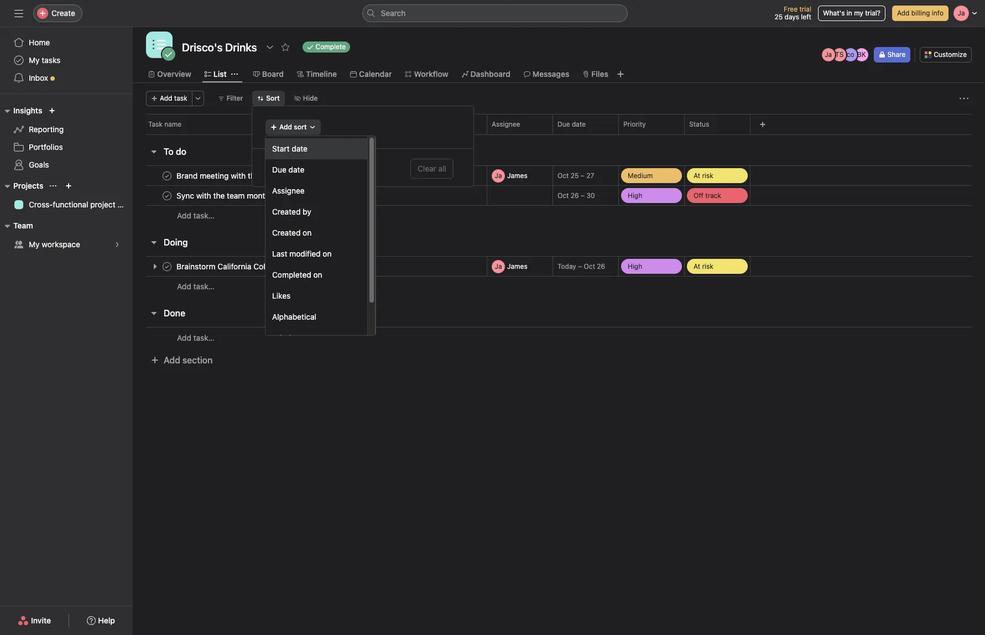 Task type: vqa. For each thing, say whether or not it's contained in the screenshot.
'Details' image
yes



Task type: locate. For each thing, give the bounding box(es) containing it.
3 add task… from the top
[[177, 333, 215, 342]]

high
[[628, 191, 642, 199], [628, 262, 642, 270]]

my down team
[[29, 240, 40, 249]]

search list box
[[362, 4, 628, 22]]

1 vertical spatial at
[[694, 262, 700, 270]]

free trial 25 days left
[[775, 5, 812, 21]]

0 vertical spatial on
[[303, 228, 312, 237]]

2 vertical spatial add task…
[[177, 333, 215, 342]]

1 horizontal spatial show options image
[[603, 121, 610, 128]]

1 horizontal spatial priority
[[623, 120, 646, 128]]

0 horizontal spatial ja
[[495, 171, 502, 180]]

add section button
[[146, 350, 217, 370]]

1 horizontal spatial on
[[313, 270, 322, 279]]

start date menu item
[[266, 138, 367, 159]]

1 vertical spatial task…
[[193, 282, 215, 291]]

inbox
[[29, 73, 48, 82]]

date down start date
[[289, 165, 304, 174]]

goals link
[[7, 156, 126, 174]]

2 at risk from the top
[[694, 262, 714, 270]]

dashboard
[[471, 69, 510, 79]]

2 completed checkbox from the top
[[160, 189, 174, 202]]

0 vertical spatial due date
[[558, 120, 586, 128]]

add task… button up done
[[177, 280, 215, 293]]

at right high popup button
[[694, 262, 700, 270]]

ja right details icon
[[495, 171, 502, 180]]

1 horizontal spatial assignee
[[492, 120, 520, 128]]

1 vertical spatial priority
[[272, 333, 298, 342]]

completed image for completed option
[[160, 260, 174, 273]]

on
[[303, 228, 312, 237], [323, 249, 332, 258], [313, 270, 322, 279]]

1 my from the top
[[29, 55, 40, 65]]

oct right today
[[584, 262, 595, 271]]

1 james from the top
[[507, 171, 528, 180]]

show options image down 'files'
[[603, 121, 610, 128]]

completed checkbox inside "brand meeting with the marketing team" cell
[[160, 169, 174, 182]]

add up doing button
[[177, 211, 191, 220]]

2 my from the top
[[29, 240, 40, 249]]

at risk
[[694, 171, 714, 180], [694, 262, 714, 270]]

add task… inside header to do tree grid
[[177, 211, 215, 220]]

0 vertical spatial add task…
[[177, 211, 215, 220]]

created on
[[272, 228, 312, 237]]

show options image left add to starred image
[[265, 43, 274, 51]]

completed checkbox right plan
[[160, 189, 174, 202]]

2 add task… row from the top
[[133, 276, 985, 297]]

risk inside at risk popup button
[[702, 171, 714, 180]]

add task… row for done button
[[133, 327, 985, 348]]

2 add task… from the top
[[177, 282, 215, 291]]

collapse task list for this section image for header to do tree grid
[[149, 147, 158, 156]]

0 vertical spatial 25
[[775, 13, 783, 21]]

1 vertical spatial assignee
[[272, 186, 305, 195]]

0 vertical spatial at risk
[[694, 171, 714, 180]]

at inside dropdown button
[[694, 262, 700, 270]]

1 vertical spatial add task… row
[[133, 276, 985, 297]]

new project or portfolio image
[[66, 183, 72, 189]]

brand meeting with the marketing team cell
[[133, 165, 487, 186]]

2 task… from the top
[[193, 282, 215, 291]]

add task… up doing
[[177, 211, 215, 220]]

1 horizontal spatial due date
[[558, 120, 586, 128]]

james right details icon
[[507, 171, 528, 180]]

task… down the brainstorm california cola flavors text field
[[193, 282, 215, 291]]

at
[[694, 171, 700, 180], [694, 262, 700, 270]]

1 horizontal spatial 25
[[775, 13, 783, 21]]

0 vertical spatial –
[[581, 171, 585, 180]]

1 vertical spatial add task… button
[[177, 280, 215, 293]]

1 vertical spatial date
[[292, 144, 308, 153]]

add task… row
[[133, 205, 985, 226], [133, 276, 985, 297], [133, 327, 985, 348]]

ja left ts at the top right of page
[[825, 50, 832, 59]]

messages
[[533, 69, 569, 79]]

on down modified on the top
[[313, 270, 322, 279]]

1 horizontal spatial due
[[558, 120, 570, 128]]

collapse task list for this section image
[[149, 238, 158, 247]]

1 created from the top
[[272, 207, 301, 216]]

due down start
[[272, 165, 287, 174]]

completed checkbox inside sync with the team monthly cell
[[160, 189, 174, 202]]

ja
[[825, 50, 832, 59], [495, 171, 502, 180]]

3 add task… button from the top
[[177, 332, 215, 344]]

2 vertical spatial add task… row
[[133, 327, 985, 348]]

workflow link
[[405, 68, 448, 80]]

hide button
[[289, 91, 323, 106]]

26
[[571, 191, 579, 200], [597, 262, 605, 271]]

completed image right expand subtask list for the task brainstorm california cola flavors image
[[160, 260, 174, 273]]

0 vertical spatial assignee
[[492, 120, 520, 128]]

at inside popup button
[[694, 171, 700, 180]]

on for created on
[[303, 228, 312, 237]]

1 vertical spatial my
[[29, 240, 40, 249]]

2 created from the top
[[272, 228, 301, 237]]

tasks
[[42, 55, 61, 65]]

task…
[[193, 211, 215, 220], [193, 282, 215, 291], [193, 333, 215, 342]]

add up add section button
[[177, 333, 191, 342]]

1 risk from the top
[[702, 171, 714, 180]]

priority
[[623, 120, 646, 128], [272, 333, 298, 342]]

2 vertical spatial add task… button
[[177, 332, 215, 344]]

by
[[303, 207, 311, 216]]

brainstorm california cola flavors cell
[[133, 256, 487, 277]]

2 risk from the top
[[702, 262, 714, 270]]

2 add task… button from the top
[[177, 280, 215, 293]]

completed checkbox for oct 26
[[160, 189, 174, 202]]

add task… button for james button
[[177, 280, 215, 293]]

26 left the 30
[[571, 191, 579, 200]]

home link
[[7, 34, 126, 51]]

1 add task… from the top
[[177, 211, 215, 220]]

1 completed image from the top
[[160, 169, 174, 182]]

assignee up created by
[[272, 186, 305, 195]]

0 vertical spatial risk
[[702, 171, 714, 180]]

1 vertical spatial created
[[272, 228, 301, 237]]

2 vertical spatial on
[[313, 270, 322, 279]]

0 vertical spatial show options image
[[265, 43, 274, 51]]

collapse task list for this section image left to in the left of the page
[[149, 147, 158, 156]]

1 vertical spatial james
[[507, 262, 528, 270]]

25
[[775, 13, 783, 21], [571, 171, 579, 180]]

1 vertical spatial completed image
[[160, 260, 174, 273]]

at risk inside at risk popup button
[[694, 171, 714, 180]]

at for at risk dropdown button
[[694, 262, 700, 270]]

off
[[694, 191, 704, 199]]

1 vertical spatial add task…
[[177, 282, 215, 291]]

workspace
[[42, 240, 80, 249]]

date up oct 25 – 27
[[572, 120, 586, 128]]

1 vertical spatial completed checkbox
[[160, 189, 174, 202]]

task
[[174, 94, 187, 102]]

date right start
[[292, 144, 308, 153]]

invite button
[[11, 611, 58, 631]]

0 horizontal spatial show options image
[[265, 43, 274, 51]]

completed image inside "brand meeting with the marketing team" cell
[[160, 169, 174, 182]]

add sort button
[[266, 119, 321, 135]]

sync with the team monthly cell
[[133, 185, 487, 206]]

add left the section
[[164, 355, 180, 365]]

0 vertical spatial add task… row
[[133, 205, 985, 226]]

list image
[[153, 38, 166, 51]]

show options image
[[265, 43, 274, 51], [603, 121, 610, 128]]

created
[[272, 207, 301, 216], [272, 228, 301, 237]]

clear
[[418, 164, 436, 173]]

project
[[90, 200, 115, 209]]

high right today – oct 26
[[628, 262, 642, 270]]

2 vertical spatial oct
[[584, 262, 595, 271]]

high button
[[619, 186, 684, 205]]

high down medium
[[628, 191, 642, 199]]

risk
[[702, 171, 714, 180], [702, 262, 714, 270]]

add
[[897, 9, 910, 17], [160, 94, 172, 102], [279, 123, 292, 131], [177, 211, 191, 220], [177, 282, 191, 291], [177, 333, 191, 342], [164, 355, 180, 365]]

0 vertical spatial priority
[[623, 120, 646, 128]]

collapse task list for this section image
[[149, 147, 158, 156], [149, 309, 158, 318]]

Completed checkbox
[[160, 169, 174, 182], [160, 189, 174, 202]]

in
[[847, 9, 852, 17]]

james inside header to do tree grid
[[507, 171, 528, 180]]

on down by at the top left of page
[[303, 228, 312, 237]]

help
[[98, 616, 115, 625]]

off track button
[[685, 186, 750, 205]]

– left 27
[[581, 171, 585, 180]]

oct for oct 25 – 27
[[558, 171, 569, 180]]

oct down oct 25 – 27
[[558, 191, 569, 200]]

status
[[689, 120, 709, 128]]

clear all button
[[410, 159, 454, 179]]

completed image
[[160, 169, 174, 182], [160, 260, 174, 273]]

2 completed image from the top
[[160, 260, 174, 273]]

left
[[801, 13, 812, 21]]

0 vertical spatial at
[[694, 171, 700, 180]]

1 high from the top
[[628, 191, 642, 199]]

0 vertical spatial ja
[[825, 50, 832, 59]]

completed image
[[160, 189, 174, 202]]

2 james from the top
[[507, 262, 528, 270]]

clear all
[[418, 164, 446, 173]]

add inside popup button
[[279, 123, 292, 131]]

0 vertical spatial my
[[29, 55, 40, 65]]

collapse task list for this section image left done
[[149, 309, 158, 318]]

1 vertical spatial show options image
[[603, 121, 610, 128]]

priority inside row
[[623, 120, 646, 128]]

0 vertical spatial high
[[628, 191, 642, 199]]

26 right today
[[597, 262, 605, 271]]

2 high from the top
[[628, 262, 642, 270]]

1 vertical spatial oct
[[558, 191, 569, 200]]

assignee right show sort options image
[[492, 120, 520, 128]]

add task button
[[146, 91, 192, 106]]

clear all dialog
[[252, 106, 474, 186]]

0 vertical spatial created
[[272, 207, 301, 216]]

name
[[164, 120, 182, 128]]

more actions image
[[960, 94, 969, 103], [195, 95, 201, 102]]

add section
[[164, 355, 213, 365]]

1 vertical spatial 25
[[571, 171, 579, 180]]

25 left 27
[[571, 171, 579, 180]]

Brand meeting with the Marketing team text field
[[174, 170, 320, 181]]

1 completed checkbox from the top
[[160, 169, 174, 182]]

add task…
[[177, 211, 215, 220], [177, 282, 215, 291], [177, 333, 215, 342]]

0 vertical spatial completed image
[[160, 169, 174, 182]]

1 horizontal spatial 26
[[597, 262, 605, 271]]

25 inside free trial 25 days left
[[775, 13, 783, 21]]

james
[[507, 171, 528, 180], [507, 262, 528, 270]]

add task… button up doing
[[177, 210, 215, 222]]

completed checkbox up completed icon
[[160, 169, 174, 182]]

add task… for done button's add task… button
[[177, 333, 215, 342]]

25 inside row
[[571, 171, 579, 180]]

priority up medium
[[623, 120, 646, 128]]

sort
[[266, 94, 280, 102]]

task… for add task… button inside the header doing tree grid
[[193, 282, 215, 291]]

my
[[29, 55, 40, 65], [29, 240, 40, 249]]

oct
[[558, 171, 569, 180], [558, 191, 569, 200], [584, 262, 595, 271]]

help button
[[80, 611, 122, 631]]

due date up oct 25 – 27
[[558, 120, 586, 128]]

details image
[[474, 172, 480, 179]]

add task… button up the section
[[177, 332, 215, 344]]

0 vertical spatial 26
[[571, 191, 579, 200]]

board link
[[253, 68, 284, 80]]

– left the 30
[[581, 191, 585, 200]]

– for 30
[[581, 191, 585, 200]]

0 vertical spatial james
[[507, 171, 528, 180]]

bk
[[857, 50, 866, 59]]

messages link
[[524, 68, 569, 80]]

oct 25 – 27
[[558, 171, 594, 180]]

team button
[[0, 219, 33, 232]]

create
[[51, 8, 75, 18]]

add task… button inside header to do tree grid
[[177, 210, 215, 222]]

overview
[[157, 69, 191, 79]]

3 add task… row from the top
[[133, 327, 985, 348]]

0 horizontal spatial 25
[[571, 171, 579, 180]]

2 vertical spatial date
[[289, 165, 304, 174]]

0 vertical spatial completed checkbox
[[160, 169, 174, 182]]

2 horizontal spatial on
[[323, 249, 332, 258]]

row
[[133, 114, 985, 134], [146, 134, 972, 135], [133, 165, 985, 186], [133, 185, 985, 206], [133, 256, 985, 277]]

board
[[262, 69, 284, 79]]

my left tasks
[[29, 55, 40, 65]]

add task… button inside header doing tree grid
[[177, 280, 215, 293]]

at risk up off track
[[694, 171, 714, 180]]

0 vertical spatial oct
[[558, 171, 569, 180]]

created for created on
[[272, 228, 301, 237]]

task… inside header to do tree grid
[[193, 211, 215, 220]]

on right modified on the top
[[323, 249, 332, 258]]

0 horizontal spatial assignee
[[272, 186, 305, 195]]

add up done button
[[177, 282, 191, 291]]

2 vertical spatial –
[[578, 262, 582, 271]]

2 at from the top
[[694, 262, 700, 270]]

add task… button for done button
[[177, 332, 215, 344]]

due date inside row
[[558, 120, 586, 128]]

1 vertical spatial 26
[[597, 262, 605, 271]]

2 vertical spatial task…
[[193, 333, 215, 342]]

more actions image right task
[[195, 95, 201, 102]]

task… inside header doing tree grid
[[193, 282, 215, 291]]

add task… up the section
[[177, 333, 215, 342]]

1 vertical spatial high
[[628, 262, 642, 270]]

1 vertical spatial due
[[272, 165, 287, 174]]

high inside high dropdown button
[[628, 191, 642, 199]]

1 task… from the top
[[193, 211, 215, 220]]

due
[[558, 120, 570, 128], [272, 165, 287, 174]]

1 vertical spatial risk
[[702, 262, 714, 270]]

2 collapse task list for this section image from the top
[[149, 309, 158, 318]]

at up off
[[694, 171, 700, 180]]

Sync with the team monthly text field
[[174, 190, 279, 201]]

1 horizontal spatial more actions image
[[960, 94, 969, 103]]

show sort options image
[[474, 121, 480, 128]]

co
[[847, 50, 854, 59]]

due down messages
[[558, 120, 570, 128]]

3 task… from the top
[[193, 333, 215, 342]]

projects
[[13, 181, 43, 190]]

add task
[[160, 94, 187, 102]]

at risk button
[[685, 166, 750, 185]]

0 horizontal spatial due date
[[272, 165, 304, 174]]

1 vertical spatial ja
[[495, 171, 502, 180]]

due date down start date
[[272, 165, 304, 174]]

timeline link
[[297, 68, 337, 80]]

hide sidebar image
[[14, 9, 23, 18]]

25 left days
[[775, 13, 783, 21]]

priority down alphabetical
[[272, 333, 298, 342]]

task… for done button's add task… button
[[193, 333, 215, 342]]

completed image up completed icon
[[160, 169, 174, 182]]

my inside global element
[[29, 55, 40, 65]]

risk inside at risk dropdown button
[[702, 262, 714, 270]]

Brainstorm California Cola flavors text field
[[174, 261, 299, 272]]

0 vertical spatial add task… button
[[177, 210, 215, 222]]

at risk inside at risk dropdown button
[[694, 262, 714, 270]]

oct 26 – 30
[[558, 191, 595, 200]]

add left 'sort'
[[279, 123, 292, 131]]

task… down sync with the team monthly text box
[[193, 211, 215, 220]]

1 add task… button from the top
[[177, 210, 215, 222]]

collapse task list for this section image for add task… row associated with done button
[[149, 309, 158, 318]]

created left by at the top left of page
[[272, 207, 301, 216]]

0 vertical spatial collapse task list for this section image
[[149, 147, 158, 156]]

26 inside header doing tree grid
[[597, 262, 605, 271]]

1 vertical spatial –
[[581, 191, 585, 200]]

task… up the section
[[193, 333, 215, 342]]

0 vertical spatial date
[[572, 120, 586, 128]]

my inside teams element
[[29, 240, 40, 249]]

track
[[706, 191, 721, 199]]

at risk right high popup button
[[694, 262, 714, 270]]

created down created by
[[272, 228, 301, 237]]

0 vertical spatial task…
[[193, 211, 215, 220]]

completed
[[272, 270, 311, 279]]

add task… inside header doing tree grid
[[177, 282, 215, 291]]

add field image
[[760, 121, 766, 128]]

0 horizontal spatial on
[[303, 228, 312, 237]]

None text field
[[179, 37, 260, 57]]

1 collapse task list for this section image from the top
[[149, 147, 158, 156]]

add to starred image
[[281, 43, 290, 51]]

1 at from the top
[[694, 171, 700, 180]]

my for my tasks
[[29, 55, 40, 65]]

more actions image down customize
[[960, 94, 969, 103]]

– right today
[[578, 262, 582, 271]]

row containing high
[[133, 185, 985, 206]]

1 vertical spatial collapse task list for this section image
[[149, 309, 158, 318]]

row containing james
[[133, 256, 985, 277]]

0 horizontal spatial 26
[[571, 191, 579, 200]]

1 vertical spatial at risk
[[694, 262, 714, 270]]

dashboard link
[[462, 68, 510, 80]]

add task… up done
[[177, 282, 215, 291]]

james left today
[[507, 262, 528, 270]]

high inside high popup button
[[628, 262, 642, 270]]

tab actions image
[[231, 71, 238, 77]]

1 at risk from the top
[[694, 171, 714, 180]]

oct up oct 26 – 30
[[558, 171, 569, 180]]

created by
[[272, 207, 311, 216]]

completed checkbox for oct 25
[[160, 169, 174, 182]]



Task type: describe. For each thing, give the bounding box(es) containing it.
today
[[558, 262, 576, 271]]

sort button
[[252, 91, 285, 106]]

add left billing
[[897, 9, 910, 17]]

goals
[[29, 160, 49, 169]]

completed image for completed checkbox within "brand meeting with the marketing team" cell
[[160, 169, 174, 182]]

my tasks
[[29, 55, 61, 65]]

my tasks link
[[7, 51, 126, 69]]

26 inside header to do tree grid
[[571, 191, 579, 200]]

add billing info
[[897, 9, 944, 17]]

files link
[[583, 68, 608, 80]]

0 horizontal spatial due
[[272, 165, 287, 174]]

27
[[587, 171, 594, 180]]

inbox link
[[7, 69, 126, 87]]

free
[[784, 5, 798, 13]]

home
[[29, 38, 50, 47]]

projects element
[[0, 176, 133, 216]]

plan
[[118, 200, 133, 209]]

expand subtask list for the task brainstorm california cola flavors image
[[150, 262, 159, 271]]

list link
[[205, 68, 227, 80]]

add task… for add task… button inside header to do tree grid
[[177, 211, 215, 220]]

search
[[381, 8, 406, 18]]

billing
[[912, 9, 930, 17]]

Completed checkbox
[[160, 260, 174, 273]]

invite
[[31, 616, 51, 625]]

details image
[[474, 192, 480, 199]]

teams element
[[0, 216, 133, 256]]

my workspace link
[[7, 236, 126, 253]]

global element
[[0, 27, 133, 93]]

do
[[176, 147, 186, 157]]

task
[[148, 120, 163, 128]]

add tab image
[[616, 70, 625, 79]]

portfolios link
[[7, 138, 126, 156]]

add task… for add task… button inside the header doing tree grid
[[177, 282, 215, 291]]

see details, my workspace image
[[114, 241, 121, 248]]

assignee inside row
[[492, 120, 520, 128]]

task name
[[148, 120, 182, 128]]

to do button
[[164, 142, 186, 162]]

filter
[[227, 94, 243, 102]]

add inside header doing tree grid
[[177, 282, 191, 291]]

0 horizontal spatial priority
[[272, 333, 298, 342]]

ja inside row
[[495, 171, 502, 180]]

hide
[[303, 94, 318, 102]]

add left task
[[160, 94, 172, 102]]

customize
[[934, 50, 967, 59]]

doing
[[164, 237, 188, 247]]

overview link
[[148, 68, 191, 80]]

new image
[[49, 107, 56, 114]]

oct for oct 26 – 30
[[558, 191, 569, 200]]

high for high popup button
[[628, 262, 642, 270]]

add task… row for james button
[[133, 276, 985, 297]]

to do
[[164, 147, 186, 157]]

create button
[[33, 4, 82, 22]]

– for 27
[[581, 171, 585, 180]]

share
[[888, 50, 906, 59]]

high for high dropdown button
[[628, 191, 642, 199]]

oct inside header doing tree grid
[[584, 262, 595, 271]]

1 vertical spatial due date
[[272, 165, 304, 174]]

today – oct 26
[[558, 262, 605, 271]]

1 vertical spatial on
[[323, 249, 332, 258]]

start
[[272, 144, 290, 153]]

search button
[[362, 4, 628, 22]]

medium button
[[619, 166, 684, 185]]

filter button
[[213, 91, 248, 106]]

what's
[[823, 9, 845, 17]]

to
[[164, 147, 174, 157]]

at risk button
[[685, 257, 750, 276]]

start date
[[272, 144, 308, 153]]

on for completed on
[[313, 270, 322, 279]]

row containing ja
[[133, 165, 985, 186]]

last modified on
[[272, 249, 332, 258]]

ts
[[835, 50, 844, 59]]

projects button
[[0, 179, 43, 193]]

cross-functional project plan link
[[7, 196, 133, 214]]

calendar link
[[350, 68, 392, 80]]

all
[[438, 164, 446, 173]]

james inside james button
[[507, 262, 528, 270]]

complete button
[[297, 39, 355, 55]]

at for at risk popup button
[[694, 171, 700, 180]]

30
[[587, 191, 595, 200]]

created for created by
[[272, 207, 301, 216]]

what's in my trial?
[[823, 9, 881, 17]]

complete
[[316, 43, 346, 51]]

0 vertical spatial due
[[558, 120, 570, 128]]

last
[[272, 249, 287, 258]]

header to do tree grid
[[133, 165, 985, 226]]

1 horizontal spatial ja
[[825, 50, 832, 59]]

at risk for at risk popup button
[[694, 171, 714, 180]]

trial
[[800, 5, 812, 13]]

calendar
[[359, 69, 392, 79]]

insights button
[[0, 104, 42, 117]]

task… for add task… button inside header to do tree grid
[[193, 211, 215, 220]]

add billing info button
[[892, 6, 949, 21]]

insights
[[13, 106, 42, 115]]

medium
[[628, 171, 653, 180]]

done button
[[164, 303, 185, 323]]

date inside menu item
[[292, 144, 308, 153]]

header doing tree grid
[[133, 256, 985, 297]]

done
[[164, 308, 185, 318]]

risk for at risk popup button
[[702, 171, 714, 180]]

0 horizontal spatial more actions image
[[195, 95, 201, 102]]

workflow
[[414, 69, 448, 79]]

reporting link
[[7, 121, 126, 138]]

files
[[592, 69, 608, 79]]

likes
[[272, 291, 291, 300]]

reporting
[[29, 124, 64, 134]]

info
[[932, 9, 944, 17]]

portfolios
[[29, 142, 63, 152]]

row containing task name
[[133, 114, 985, 134]]

1 add task… row from the top
[[133, 205, 985, 226]]

james button
[[492, 260, 550, 273]]

timeline
[[306, 69, 337, 79]]

customize button
[[920, 47, 972, 63]]

show options, current sort, top image
[[50, 183, 57, 189]]

my
[[854, 9, 863, 17]]

– inside header doing tree grid
[[578, 262, 582, 271]]

risk for at risk dropdown button
[[702, 262, 714, 270]]

at risk for at risk dropdown button
[[694, 262, 714, 270]]

section
[[182, 355, 213, 365]]

my for my workspace
[[29, 240, 40, 249]]

add sort
[[279, 123, 307, 131]]

add inside header to do tree grid
[[177, 211, 191, 220]]

insights element
[[0, 101, 133, 176]]



